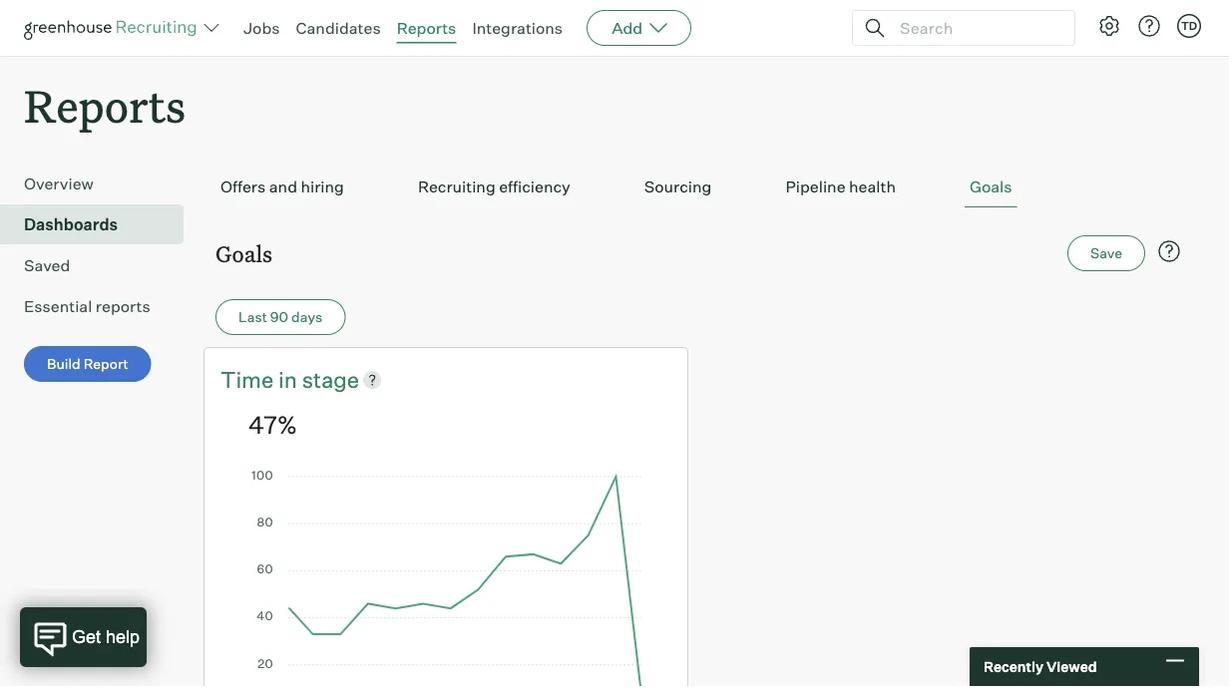 Task type: locate. For each thing, give the bounding box(es) containing it.
greenhouse recruiting image
[[24, 16, 204, 40]]

save
[[1091, 245, 1123, 262]]

recruiting efficiency button
[[413, 167, 576, 208]]

goals
[[970, 177, 1012, 197], [216, 239, 272, 268]]

last
[[239, 309, 267, 326]]

1 vertical spatial reports
[[24, 76, 186, 135]]

offers and hiring
[[221, 177, 344, 197]]

recruiting
[[418, 177, 496, 197]]

time
[[221, 366, 274, 393]]

add
[[612, 18, 643, 38]]

pipeline
[[786, 177, 846, 197]]

0 vertical spatial reports
[[397, 18, 456, 38]]

0 vertical spatial goals
[[970, 177, 1012, 197]]

goals inside button
[[970, 177, 1012, 197]]

essential reports link
[[24, 295, 176, 319]]

td button
[[1174, 10, 1206, 42]]

tab list containing offers and hiring
[[216, 167, 1186, 208]]

offers and hiring button
[[216, 167, 349, 208]]

recently viewed
[[984, 659, 1097, 676]]

1 vertical spatial goals
[[216, 239, 272, 268]]

1 horizontal spatial goals
[[970, 177, 1012, 197]]

sourcing button
[[640, 167, 717, 208]]

overview
[[24, 174, 94, 194]]

days
[[292, 309, 323, 326]]

build
[[47, 355, 80, 373]]

pipeline health button
[[781, 167, 901, 208]]

reports down greenhouse recruiting "image"
[[24, 76, 186, 135]]

integrations link
[[472, 18, 563, 38]]

last 90 days button
[[216, 300, 346, 336]]

stage link
[[302, 364, 359, 395]]

47%
[[249, 410, 297, 440]]

build report button
[[24, 347, 151, 382]]

dashboards
[[24, 215, 118, 235]]

essential
[[24, 297, 92, 317]]

90
[[270, 309, 289, 326]]

1 horizontal spatial reports
[[397, 18, 456, 38]]

in
[[279, 366, 297, 393]]

save button
[[1068, 236, 1146, 272]]

reports
[[397, 18, 456, 38], [24, 76, 186, 135]]

stage
[[302, 366, 359, 393]]

candidates link
[[296, 18, 381, 38]]

hiring
[[301, 177, 344, 197]]

tab list
[[216, 167, 1186, 208]]

jobs
[[244, 18, 280, 38]]

reports right "candidates"
[[397, 18, 456, 38]]

recently
[[984, 659, 1044, 676]]



Task type: vqa. For each thing, say whether or not it's contained in the screenshot.
Offers and hiring button
yes



Task type: describe. For each thing, give the bounding box(es) containing it.
time link
[[221, 364, 279, 395]]

configure image
[[1098, 14, 1122, 38]]

pipeline health
[[786, 177, 896, 197]]

0 horizontal spatial reports
[[24, 76, 186, 135]]

xychart image
[[249, 471, 644, 688]]

offers
[[221, 177, 266, 197]]

time in
[[221, 366, 302, 393]]

recruiting efficiency
[[418, 177, 571, 197]]

goals button
[[965, 167, 1017, 208]]

sourcing
[[645, 177, 712, 197]]

and
[[269, 177, 297, 197]]

jobs link
[[244, 18, 280, 38]]

Search text field
[[895, 13, 1057, 42]]

faq image
[[1158, 240, 1182, 264]]

efficiency
[[499, 177, 571, 197]]

last 90 days
[[239, 309, 323, 326]]

td
[[1182, 19, 1198, 32]]

dashboards link
[[24, 213, 176, 237]]

saved link
[[24, 254, 176, 278]]

add button
[[587, 10, 692, 46]]

report
[[84, 355, 128, 373]]

overview link
[[24, 172, 176, 196]]

saved
[[24, 256, 70, 276]]

reports
[[96, 297, 150, 317]]

0 horizontal spatial goals
[[216, 239, 272, 268]]

td button
[[1178, 14, 1202, 38]]

essential reports
[[24, 297, 150, 317]]

health
[[849, 177, 896, 197]]

viewed
[[1047, 659, 1097, 676]]

integrations
[[472, 18, 563, 38]]

build report
[[47, 355, 128, 373]]

reports link
[[397, 18, 456, 38]]

in link
[[279, 364, 302, 395]]

candidates
[[296, 18, 381, 38]]



